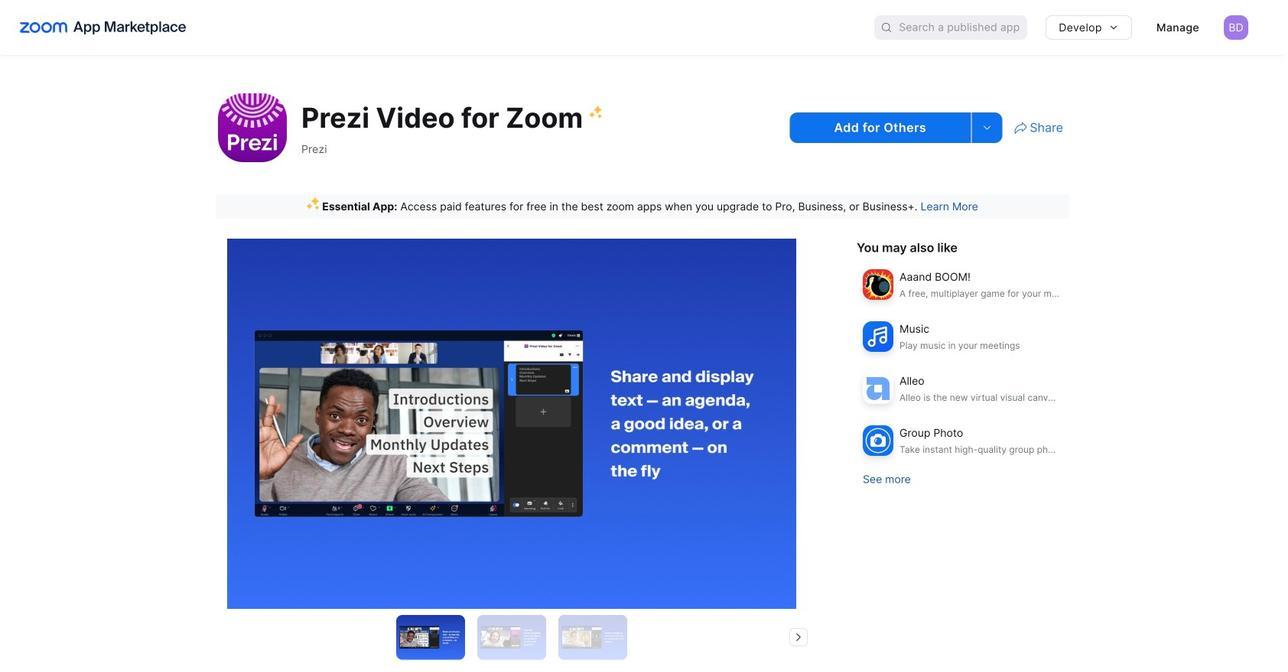 Task type: locate. For each thing, give the bounding box(es) containing it.
how it works: prezi video for zoom image
[[216, 239, 808, 609], [396, 615, 465, 660], [478, 615, 546, 660], [559, 615, 628, 660]]

banner
[[0, 0, 1286, 55]]

current user is barb dwyer element
[[1225, 15, 1249, 40]]



Task type: describe. For each thing, give the bounding box(es) containing it.
Search text field
[[899, 16, 1028, 39]]

search a published app element
[[875, 15, 1028, 40]]

prezi video for zoom image
[[218, 93, 287, 162]]



